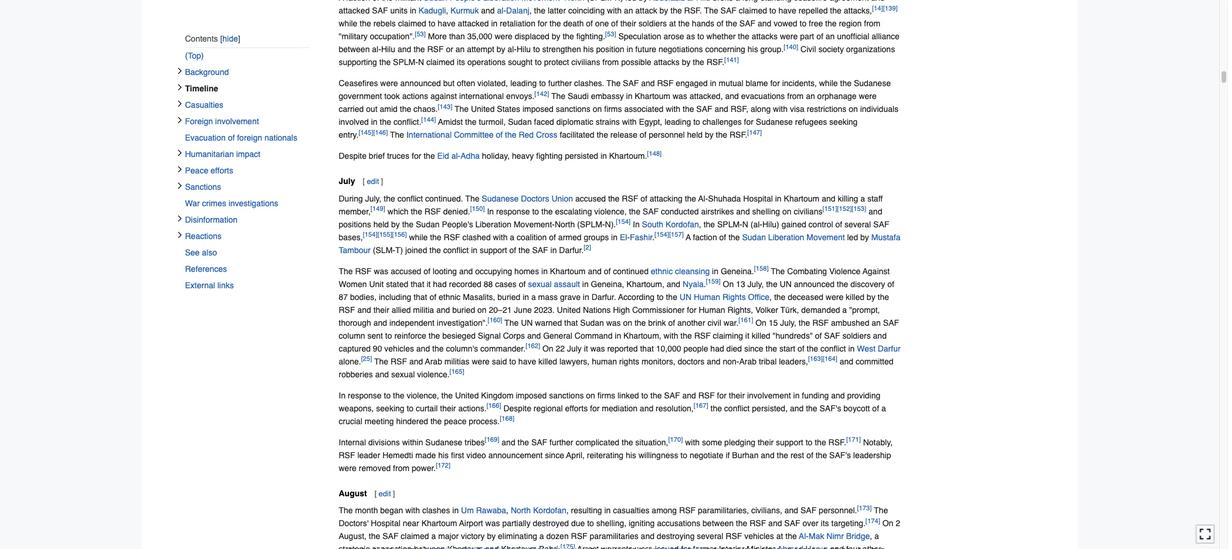 Task type: describe. For each thing, give the bounding box(es) containing it.
x small image for casualties
[[176, 100, 183, 107]]

and up the sent
[[374, 319, 387, 328]]

the inside [160] the un warned that sudan was on the brink of another civil war. [161]
[[505, 319, 519, 328]]

of down egypt,
[[640, 131, 647, 140]]

, up partially
[[506, 507, 509, 516]]

of inside the notably, rsf leader hemedti made his first video announcement since april, reiterating his willingness to negotiate if burhan and the rest of the saf's leadership were removed from power.
[[807, 451, 814, 461]]

, up retaliation
[[530, 6, 532, 16]]

associated
[[625, 105, 664, 114]]

x small image for humanitarian impact
[[176, 150, 183, 157]]

1 [53] from the left
[[415, 31, 426, 38]]

x small image for foreign involvement
[[176, 117, 183, 124]]

x small image for timeline
[[176, 84, 183, 91]]

his left group. on the top of page
[[748, 45, 759, 54]]

militias
[[445, 357, 470, 367]]

at inside while the rebels claimed to have attacked in retaliation for the death of one of their soldiers at the hands of the saf and vowed to free the region from "military occupation".
[[670, 19, 676, 29]]

response inside the in response to the violence, the united kingdom imposed sanctions on firms linked to the saf and rsf for their involvement in funding and providing weapons, seeking to curtail their actions.
[[348, 391, 382, 401]]

and inside accused the rsf of attacking the al-shuhada hospital in khartoum and killing a staff member,
[[822, 194, 836, 204]]

reactions link
[[185, 228, 310, 245]]

1 horizontal spatial un
[[680, 293, 692, 302]]

and down bodies,
[[358, 306, 371, 315]]

khartoum down eliminating at the left bottom
[[501, 545, 537, 550]]

and down reinforce
[[417, 344, 430, 354]]

in inside the saudi embassy in khartoum was attacked, and evacuations from an orphanage were carried out amid the chaos.
[[626, 92, 633, 101]]

involved
[[339, 118, 369, 127]]

a inside 'on 13 july, the un announced the discovery of 87 bodies, including that of ethnic masalits, buried in a mass grave in darfur. according to the'
[[532, 293, 536, 302]]

reactions
[[185, 232, 222, 241]]

firms inside the in response to the violence, the united kingdom imposed sanctions on firms linked to the saf and rsf for their involvement in funding and providing weapons, seeking to curtail their actions.
[[598, 391, 616, 401]]

on for ambushed
[[756, 319, 767, 328]]

of up geneina,
[[604, 267, 611, 276]]

human
[[592, 357, 617, 367]]

saudi
[[568, 92, 589, 101]]

an right or
[[456, 45, 465, 54]]

mak
[[809, 532, 825, 542]]

x small image for peace efforts
[[176, 166, 183, 173]]

rsf down demanded
[[813, 319, 829, 328]]

leading inside amidst the turmoil, sudan faced diplomatic strains with egypt, leading to challenges for sudanese refugees seeking entry.
[[665, 118, 691, 127]]

to inside civil society organizations supporting the splm-n claimed its operations sought to protect civilians from possible attacks by the rsf.
[[535, 58, 542, 67]]

2023.
[[534, 306, 555, 315]]

of up whether
[[717, 19, 724, 29]]

in right grave
[[583, 293, 590, 302]]

rsf inside ceasefires were announced but often violated, leading to further clashes. the saf and rsf engaged in mutual blame for incidents, while the sudanese government took actions against international envoys.
[[658, 79, 674, 88]]

nimr
[[827, 532, 844, 542]]

crucial
[[339, 417, 363, 427]]

to inside kadugli , kurmuk and al-dalanj , the latter coinciding with an attack by the rsf. the saf claimed to have repelled the attacks, [14] [139]
[[770, 6, 777, 16]]

with inside on 15 july, the rsf ambushed an saf column sent to reinforce the besieged signal corps and general command in khartoum, with the rsf claiming it killed "hundreds" of saf soldiers and captured 90 vehicles and the column's commander.
[[664, 332, 679, 341]]

in down clashed
[[471, 246, 478, 255]]

in up [159]
[[712, 267, 719, 276]]

khartoum, inside on 15 july, the rsf ambushed an saf column sent to reinforce the besieged signal corps and general command in khartoum, with the rsf claiming it killed "hundreds" of saf soldiers and captured 90 vehicles and the column's commander.
[[624, 332, 662, 341]]

and right the militia
[[437, 306, 450, 315]]

to up the meeting
[[384, 391, 391, 401]]

igniting
[[629, 520, 655, 529]]

(top) link
[[185, 47, 310, 64]]

in inside the in response to the violence, the united kingdom imposed sanctions on firms linked to the saf and rsf for their involvement in funding and providing weapons, seeking to curtail their actions.
[[339, 391, 346, 401]]

in inside [149] which the rsf denied. [150] in response to the escalating violence, the saf conducted airstrikes and shelling on civilians [151] [152] [153]
[[487, 207, 494, 217]]

um
[[461, 507, 474, 516]]

have inside while the rebels claimed to have attacked in retaliation for the death of one of their soldiers at the hands of the saf and vowed to free the region from "military occupation".
[[438, 19, 456, 29]]

contents hide
[[185, 34, 238, 43]]

saf down ambushed
[[825, 332, 841, 341]]

[165] link
[[450, 369, 464, 376]]

2 horizontal spatial [154]
[[655, 232, 670, 239]]

in up the rsf was accused of looting and occupying homes in khartoum and of continued ethnic cleansing in geneina. [158]
[[551, 246, 557, 255]]

while inside [154] [155] [156] while the rsf clashed with a coalition of armed groups in el-fashir . [154] [157] a faction of the sudan liberation movement led by
[[409, 233, 428, 242]]

in left um
[[453, 507, 459, 516]]

rsf inside [149] which the rsf denied. [150] in response to the escalating violence, the saf conducted airstrikes and shelling on civilians [151] [152] [153]
[[425, 207, 441, 217]]

[141]
[[725, 57, 739, 64]]

an up society
[[826, 32, 835, 41]]

involvement inside the in response to the violence, the united kingdom imposed sanctions on firms linked to the saf and rsf for their involvement in funding and providing weapons, seeking to curtail their actions.
[[748, 391, 791, 401]]

meeting
[[365, 417, 394, 427]]

kurmuk link
[[451, 6, 479, 16]]

sent
[[368, 332, 383, 341]]

between inside the doctors' hospital near khartoum airport was partially destroyed due to shelling, igniting accusations between the rsf and saf over its targeting.
[[703, 520, 734, 529]]

while inside while the rebels claimed to have attacked in retaliation for the death of one of their soldiers at the hands of the saf and vowed to free the region from "military occupation".
[[339, 19, 358, 29]]

foreign
[[185, 117, 213, 126]]

of inside the combating violence against women unit stated that it had recorded 88 cases of
[[519, 280, 526, 289]]

first
[[451, 451, 464, 461]]

and right the [164] link
[[840, 357, 854, 367]]

ceasefires were announced but often violated, leading to further clashes. the saf and rsf engaged in mutual blame for incidents, while the sudanese government took actions against international envoys.
[[339, 79, 891, 101]]

to inside internal divisions within sudanese tribes [169] and the saf further complicated the situation, [170] with some pledging their support to the rsf. [171]
[[806, 438, 813, 448]]

made
[[416, 451, 436, 461]]

agreement
[[830, 0, 869, 3]]

[154] for in
[[616, 219, 631, 226]]

of right faction
[[720, 233, 727, 242]]

fighting
[[536, 152, 563, 161]]

during july, the conflict continued. the sudanese doctors union
[[339, 194, 573, 204]]

n inside , the splm-n (al-hilu) gained control of several saf bases,
[[743, 220, 749, 229]]

a left "major"
[[432, 532, 436, 542]]

north for movement-
[[555, 220, 575, 229]]

restrictions
[[807, 105, 847, 114]]

to left free
[[800, 19, 807, 29]]

with up personnel
[[666, 105, 681, 114]]

and down 90
[[375, 370, 389, 380]]

and inside internal divisions within sudanese tribes [169] and the saf further complicated the situation, [170] with some pledging their support to the rsf. [171]
[[502, 438, 516, 448]]

on down embassy
[[593, 105, 602, 114]]

al- inside accused the rsf of attacking the al-shuhada hospital in khartoum and killing a staff member,
[[699, 194, 708, 204]]

and up geneina,
[[588, 267, 602, 276]]

al- inside the despite brief truces for the eid al-adha holiday, heavy fighting persisted in khartoum. [148]
[[452, 152, 461, 161]]

x small image for sanctions
[[176, 182, 183, 189]]

by inside and positions held by the sudan people's liberation movement-north (splm-n).
[[391, 220, 400, 229]]

on inside the in response to the violence, the united kingdom imposed sanctions on firms linked to the saf and rsf for their involvement in funding and providing weapons, seeking to curtail their actions.
[[586, 391, 596, 401]]

0 vertical spatial human
[[694, 293, 721, 302]]

the rsf was accused of looting and occupying homes in khartoum and of continued ethnic cleansing in geneina. [158]
[[339, 266, 769, 276]]

and up the recorded
[[459, 267, 473, 276]]

links
[[218, 281, 234, 290]]

mediation
[[602, 404, 638, 414]]

union
[[552, 194, 573, 204]]

its inside civil society organizations supporting the splm-n claimed its operations sought to protect civilians from possible attacks by the rsf.
[[457, 58, 465, 67]]

of up the militia
[[430, 293, 437, 302]]

resulting
[[571, 507, 602, 516]]

[152] link
[[838, 206, 852, 213]]

on for claimed
[[883, 520, 894, 529]]

it inside on 15 july, the rsf ambushed an saf column sent to reinforce the besieged signal corps and general command in khartoum, with the rsf claiming it killed "hundreds" of saf soldiers and captured 90 vehicles and the column's commander.
[[746, 332, 750, 341]]

to down the kadugli link
[[429, 19, 436, 29]]

leading inside ceasefires were announced but often violated, leading to further clashes. the saf and rsf engaged in mutual blame for incidents, while the sudanese government took actions against international envoys.
[[511, 79, 537, 88]]

imposed inside the in response to the violence, the united kingdom imposed sanctions on firms linked to the saf and rsf for their involvement in funding and providing weapons, seeking to curtail their actions.
[[516, 391, 547, 401]]

and inside speculation arose as to whether the attacks were part of an unofficial alliance between al-hilu and the rsf or an attempt by al-hilu to strengthen his position in future negotiations concerning his group.
[[398, 45, 412, 54]]

mass
[[538, 293, 558, 302]]

of right one
[[612, 19, 618, 29]]

heavy
[[512, 152, 534, 161]]

to right as
[[698, 32, 705, 41]]

since inside [162] on 22 july it was reported that 10,000 people had died since the start of the conflict in west darfur alone. [25] the rsf and arab militias were said to have killed lawyers, human rights monitors, doctors and non-arab tribal leaders, [163] [164]
[[745, 344, 764, 354]]

kordofan inside [154] in south kordofan
[[666, 220, 699, 229]]

al- down [53] more than 35,000 were displaced by the fighting. [53]
[[508, 45, 517, 54]]

from inside the saudi embassy in khartoum was attacked, and evacuations from an orphanage were carried out amid the chaos.
[[788, 92, 804, 101]]

cleansing
[[675, 267, 710, 276]]

by inside [53] more than 35,000 were displaced by the fighting. [53]
[[552, 32, 561, 41]]

to inside 'on 13 july, the un announced the discovery of 87 bodies, including that of ethnic masalits, buried in a mass grave in darfur. according to the'
[[657, 293, 664, 302]]

if
[[726, 451, 730, 461]]

bahri.
[[539, 545, 561, 550]]

orphanage
[[818, 92, 857, 101]]

22
[[556, 344, 565, 354]]

to down displaced
[[533, 45, 540, 54]]

the inside ceasefires were announced but often violated, leading to further clashes. the saf and rsf engaged in mutual blame for incidents, while the sudanese government took actions against international envoys.
[[607, 79, 621, 88]]

claimed inside on 2 august, the saf claimed a major victory by eliminating a dozen rsf paramilitaries and destroying several rsf vehicles at the
[[401, 532, 429, 542]]

and up "[162]"
[[527, 332, 541, 341]]

of left one
[[586, 19, 593, 29]]

conflict up which
[[398, 194, 423, 204]]

[146] link
[[373, 129, 388, 137]]

t)
[[395, 246, 403, 255]]

saf inside while the rebels claimed to have attacked in retaliation for the death of one of their soldiers at the hands of the saf and vowed to free the region from "military occupation".
[[740, 19, 756, 29]]

saf inside [149] which the rsf denied. [150] in response to the escalating violence, the saf conducted airstrikes and shelling on civilians [151] [152] [153]
[[643, 207, 659, 217]]

international committee of the red cross link
[[407, 131, 558, 140]]

in up sexual assault link
[[542, 267, 548, 276]]

foreign
[[237, 133, 262, 143]]

0 horizontal spatial july,
[[365, 194, 382, 204]]

see also
[[185, 248, 217, 258]]

strategic
[[339, 545, 370, 550]]

attacks,
[[844, 6, 873, 16]]

high
[[613, 306, 630, 315]]

hemedti
[[383, 451, 413, 461]]

concerning
[[706, 45, 746, 54]]

resolution,
[[656, 404, 694, 414]]

were inside ceasefires were announced but often violated, leading to further clashes. the saf and rsf engaged in mutual blame for incidents, while the sudanese government took actions against international envoys.
[[380, 79, 398, 88]]

to inside [149] which the rsf denied. [150] in response to the escalating violence, the saf conducted airstrikes and shelling on civilians [151] [152] [153]
[[533, 207, 539, 217]]

peace
[[444, 417, 467, 427]]

the inside the saudi embassy in khartoum was attacked, and evacuations from an orphanage were carried out amid the chaos.
[[552, 92, 566, 101]]

pledging
[[725, 438, 756, 448]]

sanctions
[[185, 182, 221, 192]]

rsf inside the notably, rsf leader hemedti made his first video announcement since april, reiterating his willingness to negotiate if burhan and the rest of the saf's leadership were removed from power.
[[339, 451, 355, 461]]

, left "resulting"
[[567, 507, 569, 516]]

homes
[[515, 267, 539, 276]]

personnel.
[[819, 507, 858, 516]]

to up hindered at bottom left
[[407, 404, 414, 414]]

sudanese up [150] link on the top of the page
[[482, 194, 519, 204]]

united inside the , the deceased were killed by the rsf and their allied militia and buried on 20–21 june 2023. united nations high commissioner for human rights, volker türk, demanded a "prompt, thorough and independent investigation".
[[557, 306, 581, 315]]

a inside accused the rsf of attacking the al-shuhada hospital in khartoum and killing a staff member,
[[861, 194, 866, 204]]

according
[[619, 293, 655, 302]]

his down the situation,
[[626, 451, 637, 461]]

[174]
[[866, 518, 881, 526]]

references
[[185, 265, 227, 274]]

on down orphanage
[[849, 105, 858, 114]]

casualties
[[613, 507, 650, 516]]

rsf inside [154] [155] [156] while the rsf clashed with a coalition of armed groups in el-fashir . [154] [157] a faction of the sudan liberation movement led by
[[444, 233, 460, 242]]

[170]
[[669, 437, 683, 444]]

war
[[185, 199, 200, 208]]

against
[[431, 92, 457, 101]]

and inside [149] which the rsf denied. [150] in response to the escalating violence, the saf conducted airstrikes and shelling on civilians [151] [152] [153]
[[737, 207, 750, 217]]

and inside ceasefires were announced but often violated, leading to further clashes. the saf and rsf engaged in mutual blame for incidents, while the sudanese government took actions against international envoys.
[[642, 79, 655, 88]]

united inside the united states imposed sanctions on firms associated with the saf and rsf, along with visa restrictions on individuals involved in the conflict.
[[471, 105, 495, 114]]

of down turmoil,
[[496, 131, 503, 140]]

killed inside on 15 july, the rsf ambushed an saf column sent to reinforce the besieged signal corps and general command in khartoum, with the rsf claiming it killed "hundreds" of saf soldiers and captured 90 vehicles and the column's commander.
[[752, 332, 771, 341]]

north for ,
[[511, 507, 531, 516]]

vehicles inside on 15 july, the rsf ambushed an saf column sent to reinforce the besieged signal corps and general command in khartoum, with the rsf claiming it killed "hundreds" of saf soldiers and captured 90 vehicles and the column's commander.
[[385, 344, 414, 354]]

despite brief truces for the eid al-adha holiday, heavy fighting persisted in khartoum. [148]
[[339, 150, 662, 161]]

accused inside accused the rsf of attacking the al-shuhada hospital in khartoum and killing a staff member,
[[576, 194, 606, 204]]

violence, inside the in response to the violence, the united kingdom imposed sanctions on firms linked to the saf and rsf for their involvement in funding and providing weapons, seeking to curtail their actions.
[[407, 391, 439, 401]]

by inside speculation arose as to whether the attacks were part of an unofficial alliance between al-hilu and the rsf or an attempt by al-hilu to strengthen his position in future negotiations concerning his group.
[[497, 45, 506, 54]]

khartoum down victory
[[448, 545, 483, 550]]

adha
[[461, 152, 480, 161]]

accusations
[[657, 520, 701, 529]]

their up peace
[[440, 404, 456, 414]]

the inside kadugli , kurmuk and al-dalanj , the latter coinciding with an attack by the rsf. the saf claimed to have repelled the attacks, [14] [139]
[[705, 6, 719, 16]]

and left non-
[[707, 357, 721, 367]]

in up june
[[523, 293, 529, 302]]

rsf inside speculation arose as to whether the attacks were part of an unofficial alliance between al-hilu and the rsf or an attempt by al-hilu to strengthen his position in future negotiations concerning his group.
[[427, 45, 444, 54]]

in inside the united states imposed sanctions on firms associated with the saf and rsf, along with visa restrictions on individuals involved in the conflict.
[[371, 118, 378, 127]]

[149]
[[371, 206, 385, 213]]

warned
[[535, 319, 562, 328]]

for inside the in response to the violence, the united kingdom imposed sanctions on firms linked to the saf and rsf for their involvement in funding and providing weapons, seeking to curtail their actions.
[[717, 391, 727, 401]]

nationals
[[265, 133, 297, 143]]

in inside the in response to the violence, the united kingdom imposed sanctions on firms linked to the saf and rsf for their involvement in funding and providing weapons, seeking to curtail their actions.
[[794, 391, 800, 401]]

of down against
[[888, 280, 895, 289]]

an inside kadugli , kurmuk and al-dalanj , the latter coinciding with an attack by the rsf. the saf claimed to have repelled the attacks, [14] [139]
[[624, 6, 633, 16]]

tribes
[[465, 438, 485, 448]]

the inside the united states imposed sanctions on firms associated with the saf and rsf, along with visa restrictions on individuals involved in the conflict.
[[455, 105, 469, 114]]

of left armed on the top
[[549, 233, 556, 242]]

2 [53] from the left
[[605, 31, 616, 38]]

sanctions inside the united states imposed sanctions on firms associated with the saf and rsf, along with visa restrictions on individuals involved in the conflict.
[[556, 105, 591, 114]]

and up west darfur "link"
[[873, 332, 887, 341]]

2 horizontal spatial [154] link
[[655, 232, 670, 239]]

with inside internal divisions within sudanese tribes [169] and the saf further complicated the situation, [170] with some pledging their support to the rsf. [171]
[[686, 438, 700, 448]]

joined
[[406, 246, 427, 255]]

for inside amidst the turmoil, sudan faced diplomatic strains with egypt, leading to challenges for sudanese refugees seeking entry.
[[744, 118, 754, 127]]

[151] link
[[823, 206, 838, 213]]

and inside the notably, rsf leader hemedti made his first video announcement since april, reiterating his willingness to negotiate if burhan and the rest of the saf's leadership were removed from power.
[[761, 451, 775, 461]]

engaged
[[676, 79, 708, 88]]

the inside the combating violence against women unit stated that it had recorded 88 cases of
[[771, 267, 785, 276]]

the inside the rsf was accused of looting and occupying homes in khartoum and of continued ethnic cleansing in geneina. [158]
[[339, 267, 353, 276]]

and inside the doctors' hospital near khartoum airport was partially destroyed due to shelling, igniting accusations between the rsf and saf over its targeting.
[[769, 520, 782, 529]]

and up the violence.
[[410, 357, 423, 367]]

clashes
[[422, 507, 450, 516]]

to right 'linked' at the right of page
[[642, 391, 648, 401]]

of left "looting"
[[424, 267, 431, 276]]

that inside the combating violence against women unit stated that it had recorded 88 cases of
[[411, 280, 425, 289]]

their down non-
[[729, 391, 745, 401]]

in inside "sexual assault in geneina, khartoum, and nyala . [159]"
[[583, 280, 589, 289]]

saf inside broke a long-standing ceasefire agreement and attacked saf units in
[[372, 6, 388, 16]]

to inside amidst the turmoil, sudan faced diplomatic strains with egypt, leading to challenges for sudanese refugees seeking entry.
[[694, 118, 701, 127]]

burhan
[[733, 451, 759, 461]]

which
[[388, 207, 409, 217]]

saf up darfur
[[884, 319, 900, 328]]

rsf up people
[[695, 332, 711, 341]]

0 horizontal spatial july
[[339, 177, 355, 186]]

nyala link
[[683, 280, 704, 289]]

and right funding
[[832, 391, 845, 401]]

actions.
[[459, 404, 487, 414]]

saf inside (slm-t) joined the conflict in support of the saf in darfur. [2]
[[532, 246, 548, 255]]

external links
[[185, 281, 234, 290]]

, left kurmuk
[[446, 6, 448, 16]]

crimes
[[202, 199, 226, 208]]

attacked inside while the rebels claimed to have attacked in retaliation for the death of one of their soldiers at the hands of the saf and vowed to free the region from "military occupation".
[[458, 19, 489, 29]]

was inside the rsf was accused of looting and occupying homes in khartoum and of continued ethnic cleansing in geneina. [158]
[[374, 267, 389, 276]]

it inside the combating violence against women unit stated that it had recorded 88 cases of
[[427, 280, 431, 289]]

to inside the notably, rsf leader hemedti made his first video announcement since april, reiterating his willingness to negotiate if burhan and the rest of the saf's leadership were removed from power.
[[681, 451, 688, 461]]

announced inside ceasefires were announced but often violated, leading to further clashes. the saf and rsf engaged in mutual blame for incidents, while the sudanese government took actions against international envoys.
[[401, 79, 441, 88]]

[169] link
[[485, 437, 500, 444]]

free
[[809, 19, 823, 29]]

region
[[839, 19, 862, 29]]

continued
[[613, 267, 649, 276]]

were inside the notably, rsf leader hemedti made his first video announcement since april, reiterating his willingness to negotiate if burhan and the rest of the saf's leadership were removed from power.
[[339, 464, 357, 474]]

with left visa
[[773, 105, 788, 114]]

al- down the occupation".
[[372, 45, 381, 54]]

sudan inside and positions held by the sudan people's liberation movement-north (splm-n).
[[416, 220, 440, 229]]

violated,
[[478, 79, 508, 88]]

[172]
[[436, 463, 451, 470]]



Task type: locate. For each thing, give the bounding box(es) containing it.
attacks inside civil society organizations supporting the splm-n claimed its operations sought to protect civilians from possible attacks by the rsf.
[[654, 58, 680, 67]]

0 horizontal spatial between
[[339, 45, 370, 54]]

4 x small image from the top
[[176, 166, 183, 173]]

claimed down near
[[401, 532, 429, 542]]

arose
[[664, 32, 685, 41]]

independent
[[390, 319, 435, 328]]

0 horizontal spatial hospital
[[371, 520, 401, 529]]

0 vertical spatial at
[[670, 19, 676, 29]]

0 horizontal spatial while
[[339, 19, 358, 29]]

to inside ceasefires were announced but often violated, leading to further clashes. the saf and rsf engaged in mutual blame for incidents, while the sudanese government took actions against international envoys.
[[539, 79, 546, 88]]

0 vertical spatial had
[[433, 280, 447, 289]]

for inside while the rebels claimed to have attacked in retaliation for the death of one of their soldiers at the hands of the saf and vowed to free the region from "military occupation".
[[538, 19, 548, 29]]

for up displaced
[[538, 19, 548, 29]]

that inside [160] the un warned that sudan was on the brink of another civil war. [161]
[[565, 319, 578, 328]]

video
[[467, 451, 486, 461]]

attacks down negotiations
[[654, 58, 680, 67]]

[53] more than 35,000 were displaced by the fighting. [53]
[[415, 31, 616, 41]]

0 horizontal spatial soldiers
[[639, 19, 667, 29]]

1 horizontal spatial arab
[[740, 357, 757, 367]]

0 vertical spatial edit
[[367, 178, 379, 186]]

darfur. inside (slm-t) joined the conflict in support of the saf in darfur. [2]
[[559, 246, 584, 255]]

1 horizontal spatial buried
[[498, 293, 521, 302]]

by down the discovery
[[867, 293, 876, 302]]

sexual inside "sexual assault in geneina, khartoum, and nyala . [159]"
[[528, 280, 552, 289]]

doctors
[[678, 357, 705, 367]]

saf down long-
[[740, 19, 756, 29]]

[ up during
[[363, 178, 365, 186]]

0 vertical spatial soldiers
[[639, 19, 667, 29]]

south
[[642, 220, 664, 229]]

sexual inside and committed robberies and sexual violence.
[[391, 370, 415, 380]]

splm- inside , the splm-n (al-hilu) gained control of several saf bases,
[[718, 220, 743, 229]]

on for announced
[[723, 280, 734, 289]]

were up individuals
[[859, 92, 877, 101]]

the down broke
[[705, 6, 719, 16]]

1 horizontal spatial civilians
[[794, 207, 823, 217]]

member,
[[339, 207, 371, 217]]

and up "announcement"
[[502, 438, 516, 448]]

türk,
[[781, 306, 799, 315]]

hospital inside accused the rsf of attacking the al-shuhada hospital in khartoum and killing a staff member,
[[744, 194, 773, 204]]

major
[[438, 532, 459, 542]]

on
[[593, 105, 602, 114], [849, 105, 858, 114], [783, 207, 792, 217], [478, 306, 487, 315], [623, 319, 633, 328], [586, 391, 596, 401]]

0 horizontal spatial [154]
[[363, 232, 378, 239]]

the right [142]
[[552, 92, 566, 101]]

2 vertical spatial july,
[[781, 319, 797, 328]]

2 horizontal spatial july,
[[781, 319, 797, 328]]

denied.
[[443, 207, 470, 217]]

a inside the conflict persisted, and the saf's boycott of a crucial meeting hindered the peace process.
[[882, 404, 886, 414]]

south kordofan link
[[642, 220, 699, 229]]

while the rebels claimed to have attacked in retaliation for the death of one of their soldiers at the hands of the saf and vowed to free the region from "military occupation".
[[339, 19, 881, 41]]

splm-
[[393, 58, 418, 67], [718, 220, 743, 229]]

release
[[611, 131, 638, 140]]

shelling
[[753, 207, 780, 217]]

often
[[457, 79, 475, 88]]

1 horizontal spatial liberation
[[769, 233, 805, 242]]

1 vertical spatial several
[[697, 532, 724, 542]]

column's
[[446, 344, 478, 354]]

from down hemedti
[[393, 464, 410, 474]]

vehicles down civilians,
[[745, 532, 774, 542]]

the inside , the splm-n (al-hilu) gained control of several saf bases,
[[704, 220, 715, 229]]

situation,
[[636, 438, 669, 448]]

violence, up n).
[[595, 207, 627, 217]]

2 vertical spatial x small image
[[176, 182, 183, 189]]

0 vertical spatial in
[[487, 207, 494, 217]]

um rawaba link
[[461, 507, 506, 516]]

1 horizontal spatial al-
[[799, 532, 809, 542]]

was inside [162] on 22 july it was reported that 10,000 people had died since the start of the conflict in west darfur alone. [25] the rsf and arab militias were said to have killed lawyers, human rights monitors, doctors and non-arab tribal leaders, [163] [164]
[[591, 344, 605, 354]]

0 horizontal spatial response
[[348, 391, 382, 401]]

1 vertical spatial buried
[[453, 306, 475, 315]]

, inside the , the deceased were killed by the rsf and their allied militia and buried on 20–21 june 2023. united nations high commissioner for human rights, volker türk, demanded a "prompt, thorough and independent investigation".
[[770, 293, 772, 302]]

un human rights office link
[[680, 293, 770, 302]]

that inside [162] on 22 july it was reported that 10,000 people had died since the start of the conflict in west darfur alone. [25] the rsf and arab militias were said to have killed lawyers, human rights monitors, doctors and non-arab tribal leaders, [163] [164]
[[640, 344, 654, 354]]

1 horizontal spatial sexual
[[528, 280, 552, 289]]

in up el-fashir link
[[633, 220, 640, 229]]

[163] link
[[809, 356, 823, 363]]

for inside the despite brief truces for the eid al-adha holiday, heavy fighting persisted in khartoum. [148]
[[412, 152, 422, 161]]

the inside the saudi embassy in khartoum was attacked, and evacuations from an orphanage were carried out amid the chaos.
[[400, 105, 411, 114]]

1 horizontal spatial held
[[687, 131, 703, 140]]

peace
[[185, 166, 208, 175]]

1 horizontal spatial involvement
[[748, 391, 791, 401]]

0 horizontal spatial al-
[[699, 194, 708, 204]]

[ edit ] for august
[[375, 490, 395, 499]]

non-
[[723, 357, 740, 367]]

2 vertical spatial un
[[521, 319, 533, 328]]

by down challenges
[[705, 131, 714, 140]]

20–21
[[489, 306, 512, 315]]

to inside on 15 july, the rsf ambushed an saf column sent to reinforce the besieged signal corps and general command in khartoum, with the rsf claiming it killed "hundreds" of saf soldiers and captured 90 vehicles and the column's commander.
[[385, 332, 392, 341]]

13
[[737, 280, 746, 289]]

0 horizontal spatial have
[[438, 19, 456, 29]]

0 vertical spatial july
[[339, 177, 355, 186]]

was inside the doctors' hospital near khartoum airport was partially destroyed due to shelling, igniting accusations between the rsf and saf over its targeting.
[[486, 520, 500, 529]]

sudan inside amidst the turmoil, sudan faced diplomatic strains with egypt, leading to challenges for sudanese refugees seeking entry.
[[508, 118, 532, 127]]

, inside , the splm-n (al-hilu) gained control of several saf bases,
[[699, 220, 702, 229]]

[53]
[[415, 31, 426, 38], [605, 31, 616, 38]]

, the splm-n (al-hilu) gained control of several saf bases,
[[339, 220, 890, 242]]

1 vertical spatial it
[[746, 332, 750, 341]]

1 vertical spatial khartoum,
[[624, 332, 662, 341]]

1 horizontal spatial darfur.
[[592, 293, 617, 302]]

rsf inside accused the rsf of attacking the al-shuhada hospital in khartoum and killing a staff member,
[[622, 194, 639, 204]]

sudanese inside amidst the turmoil, sudan faced diplomatic strains with egypt, leading to challenges for sudanese refugees seeking entry.
[[756, 118, 793, 127]]

a right boycott
[[882, 404, 886, 414]]

1 horizontal spatial north
[[555, 220, 575, 229]]

sexual assault in geneina, khartoum, and nyala . [159]
[[528, 279, 721, 289]]

0 vertical spatial ethnic
[[651, 267, 673, 276]]

[142] link
[[535, 91, 549, 98]]

further up [142]
[[549, 79, 572, 88]]

in up "reported"
[[615, 332, 622, 341]]

3 x small image from the top
[[176, 182, 183, 189]]

1 vertical spatial between
[[703, 520, 734, 529]]

leaders,
[[779, 357, 809, 367]]

3 x small image from the top
[[176, 117, 183, 124]]

latter
[[548, 6, 566, 16]]

2 x small image from the top
[[176, 100, 183, 107]]

1 vertical spatial edit
[[379, 490, 391, 499]]

held inside [145] [146] the international committee of the red cross facilitated the release of personnel held by the rsf. [147]
[[687, 131, 703, 140]]

saf down coalition
[[532, 246, 548, 255]]

on 13 july, the un announced the discovery of 87 bodies, including that of ethnic masalits, buried in a mass grave in darfur. according to the
[[339, 280, 895, 302]]

1 horizontal spatial [53]
[[605, 31, 616, 38]]

1 vertical spatial kordofan
[[533, 507, 567, 516]]

july,
[[365, 194, 382, 204], [748, 280, 764, 289], [781, 319, 797, 328]]

removed
[[359, 464, 391, 474]]

1 x small image from the top
[[176, 67, 183, 74]]

1 vertical spatial ethnic
[[439, 293, 461, 302]]

fullscreen image
[[1200, 529, 1212, 541]]

by inside civil society organizations supporting the splm-n claimed its operations sought to protect civilians from possible attacks by the rsf.
[[682, 58, 691, 67]]

unit
[[369, 280, 384, 289]]

khartoum inside the saudi embassy in khartoum was attacked, and evacuations from an orphanage were carried out amid the chaos.
[[635, 92, 671, 101]]

(splm-
[[577, 220, 605, 229]]

rsf. up hands
[[685, 6, 702, 16]]

[154] for [155]
[[363, 232, 378, 239]]

5 x small image from the top
[[176, 215, 183, 222]]

1 vertical spatial saf's
[[830, 451, 851, 461]]

0 vertical spatial edit link
[[367, 178, 379, 186]]

sanctions up diplomatic
[[556, 105, 591, 114]]

despite inside [166] despite regional efforts for mediation and resolution, [167]
[[504, 404, 532, 414]]

united inside the in response to the violence, the united kingdom imposed sanctions on firms linked to the saf and rsf for their involvement in funding and providing weapons, seeking to curtail their actions.
[[455, 391, 479, 401]]

0 vertical spatial support
[[480, 246, 507, 255]]

1 horizontal spatial it
[[584, 344, 588, 354]]

july, for on 15 july, the rsf ambushed an saf column sent to reinforce the besieged signal corps and general command in khartoum, with the rsf claiming it killed "hundreds" of saf soldiers and captured 90 vehicles and the column's commander.
[[781, 319, 797, 328]]

x small image for background
[[176, 67, 183, 74]]

0 horizontal spatial its
[[457, 58, 465, 67]]

several inside on 2 august, the saf claimed a major victory by eliminating a dozen rsf paramilitaries and destroying several rsf vehicles at the
[[697, 532, 724, 542]]

[148]
[[647, 150, 662, 158]]

for left the mediation
[[590, 404, 600, 414]]

sudan
[[508, 118, 532, 127], [416, 220, 440, 229], [743, 233, 766, 242], [581, 319, 604, 328]]

1 horizontal spatial n
[[743, 220, 749, 229]]

for right truces
[[412, 152, 422, 161]]

1 horizontal spatial since
[[745, 344, 764, 354]]

1 horizontal spatial july
[[567, 344, 582, 354]]

0 horizontal spatial arab
[[425, 357, 442, 367]]

response up the "weapons,"
[[348, 391, 382, 401]]

complicated
[[576, 438, 620, 448]]

for inside the , the deceased were killed by the rsf and their allied militia and buried on 20–21 june 2023. united nations high commissioner for human rights, volker türk, demanded a "prompt, thorough and independent investigation".
[[687, 306, 697, 315]]

1 vertical spatial while
[[820, 79, 838, 88]]

[161]
[[739, 317, 754, 325]]

on inside [162] on 22 july it was reported that 10,000 people had died since the start of the conflict in west darfur alone. [25] the rsf and arab militias were said to have killed lawyers, human rights monitors, doctors and non-arab tribal leaders, [163] [164]
[[543, 344, 554, 354]]

whether
[[707, 32, 736, 41]]

"military
[[339, 32, 368, 41]]

edit for july
[[367, 178, 379, 186]]

north inside and positions held by the sudan people's liberation movement-north (splm-n).
[[555, 220, 575, 229]]

1 horizontal spatial at
[[777, 532, 784, 542]]

darfur. inside 'on 13 july, the un announced the discovery of 87 bodies, including that of ethnic masalits, buried in a mass grave in darfur. according to the'
[[592, 293, 617, 302]]

[169]
[[485, 437, 500, 444]]

in inside speculation arose as to whether the attacks were part of an unofficial alliance between al-hilu and the rsf or an attempt by al-hilu to strengthen his position in future negotiations concerning his group.
[[627, 45, 633, 54]]

edit link down brief
[[367, 178, 379, 186]]

ethnic for masalits,
[[439, 293, 461, 302]]

violence, inside [149] which the rsf denied. [150] in response to the escalating violence, the saf conducted airstrikes and shelling on civilians [151] [152] [153]
[[595, 207, 627, 217]]

x small image left background
[[176, 67, 183, 74]]

claimed down units
[[398, 19, 427, 29]]

claimed inside civil society organizations supporting the splm-n claimed its operations sought to protect civilians from possible attacks by the rsf.
[[427, 58, 455, 67]]

0 vertical spatial several
[[845, 220, 872, 229]]

and up [151] link
[[822, 194, 836, 204]]

1 [53] link from the left
[[415, 31, 426, 38]]

. down cleansing
[[704, 280, 706, 289]]

from inside civil society organizations supporting the splm-n claimed its operations sought to protect civilians from possible attacks by the rsf.
[[603, 58, 619, 67]]

saf up "announcement"
[[532, 438, 548, 448]]

mustafa tambour
[[339, 233, 901, 255]]

0 horizontal spatial announced
[[401, 79, 441, 88]]

2 horizontal spatial killed
[[846, 293, 865, 302]]

1 horizontal spatial [53] link
[[605, 31, 616, 38]]

their inside while the rebels claimed to have attacked in retaliation for the death of one of their soldiers at the hands of the saf and vowed to free the region from "military occupation".
[[621, 19, 637, 29]]

july up during
[[339, 177, 355, 186]]

and left vowed
[[758, 19, 772, 29]]

his up [172]
[[438, 451, 449, 461]]

leading
[[511, 79, 537, 88], [665, 118, 691, 127]]

the up [174]
[[874, 507, 889, 516]]

0 vertical spatial vehicles
[[385, 344, 414, 354]]

a up the bahri.
[[540, 532, 544, 542]]

2 vertical spatial united
[[455, 391, 479, 401]]

0 vertical spatial response
[[496, 207, 530, 217]]

vehicles inside on 2 august, the saf claimed a major victory by eliminating a dozen rsf paramilitaries and destroying several rsf vehicles at the
[[745, 532, 774, 542]]

that up the general
[[565, 319, 578, 328]]

and up [167]
[[683, 391, 696, 401]]

of inside (slm-t) joined the conflict in support of the saf in darfur. [2]
[[510, 246, 517, 255]]

for up the evacuations
[[771, 79, 780, 88]]

nations
[[583, 306, 611, 315]]

saf inside the united states imposed sanctions on firms associated with the saf and rsf, along with visa restrictions on individuals involved in the conflict.
[[697, 105, 713, 114]]

90
[[373, 344, 382, 354]]

0 vertical spatial july,
[[365, 194, 382, 204]]

the
[[534, 6, 546, 16], [671, 6, 682, 16], [831, 6, 842, 16], [360, 19, 371, 29], [550, 19, 561, 29], [679, 19, 690, 29], [726, 19, 738, 29], [826, 19, 837, 29], [563, 32, 574, 41], [738, 32, 750, 41], [414, 45, 425, 54], [380, 58, 391, 67], [693, 58, 705, 67], [841, 79, 852, 88], [400, 105, 411, 114], [683, 105, 694, 114], [380, 118, 391, 127], [465, 118, 477, 127], [505, 131, 517, 140], [597, 131, 608, 140], [716, 131, 728, 140], [424, 152, 435, 161], [384, 194, 395, 204], [608, 194, 620, 204], [685, 194, 697, 204], [411, 207, 422, 217], [542, 207, 553, 217], [629, 207, 641, 217], [402, 220, 414, 229], [704, 220, 715, 229], [430, 233, 442, 242], [729, 233, 740, 242], [430, 246, 441, 255], [519, 246, 530, 255], [766, 280, 778, 289], [837, 280, 849, 289], [666, 293, 678, 302], [775, 293, 786, 302], [878, 293, 890, 302], [635, 319, 646, 328], [799, 319, 811, 328], [429, 332, 440, 341], [681, 332, 692, 341], [433, 344, 444, 354], [766, 344, 778, 354], [807, 344, 819, 354], [393, 391, 405, 401], [442, 391, 453, 401], [651, 391, 662, 401], [711, 404, 722, 414], [806, 404, 818, 414], [431, 417, 442, 427], [518, 438, 529, 448], [622, 438, 633, 448], [815, 438, 827, 448], [777, 451, 789, 461], [816, 451, 828, 461], [736, 520, 748, 529], [369, 532, 380, 542], [786, 532, 797, 542]]

2 hilu from the left
[[517, 45, 531, 54]]

0 vertical spatial firms
[[605, 105, 622, 114]]

or
[[446, 45, 454, 54]]

despite inside the despite brief truces for the eid al-adha holiday, heavy fighting persisted in khartoum. [148]
[[339, 152, 367, 161]]

sudan inside [154] [155] [156] while the rsf clashed with a coalition of armed groups in el-fashir . [154] [157] a faction of the sudan liberation movement led by
[[743, 233, 766, 242]]

seeking
[[830, 118, 858, 127], [376, 404, 405, 414]]

a inside the , the deceased were killed by the rsf and their allied militia and buried on 20–21 june 2023. united nations high commissioner for human rights, volker türk, demanded a "prompt, thorough and independent investigation".
[[843, 306, 847, 315]]

committee
[[454, 131, 494, 140]]

united up the actions. at the left of page
[[455, 391, 479, 401]]

it up the militia
[[427, 280, 431, 289]]

hospital up the "shelling"
[[744, 194, 773, 204]]

al-
[[497, 6, 506, 16], [372, 45, 381, 54], [508, 45, 517, 54], [452, 152, 461, 161]]

speculation arose as to whether the attacks were part of an unofficial alliance between al-hilu and the rsf or an attempt by al-hilu to strengthen his position in future negotiations concerning his group.
[[339, 32, 900, 54]]

sudanese up individuals
[[854, 79, 891, 88]]

masalits,
[[463, 293, 496, 302]]

government
[[339, 92, 382, 101]]

an
[[624, 6, 633, 16], [826, 32, 835, 41], [456, 45, 465, 54], [806, 92, 816, 101], [872, 319, 881, 328]]

on left 2
[[883, 520, 894, 529]]

0 vertical spatial splm-
[[393, 58, 418, 67]]

x small image for disinformation
[[176, 215, 183, 222]]

their up burhan
[[758, 438, 774, 448]]

khartoum up the associated
[[635, 92, 671, 101]]

on inside [160] the un warned that sudan was on the brink of another civil war. [161]
[[623, 319, 633, 328]]

0 vertical spatial kordofan
[[666, 220, 699, 229]]

0 horizontal spatial [154] link
[[363, 232, 378, 239]]

a inside [154] [155] [156] while the rsf clashed with a coalition of armed groups in el-fashir . [154] [157] a faction of the sudan liberation movement led by
[[510, 233, 515, 242]]

background link
[[185, 64, 310, 80]]

while inside ceasefires were announced but often violated, leading to further clashes. the saf and rsf engaged in mutual blame for incidents, while the sudanese government took actions against international envoys.
[[820, 79, 838, 88]]

khartoum down clashes
[[422, 520, 457, 529]]

to down doctors
[[533, 207, 539, 217]]

1 arab from the left
[[425, 357, 442, 367]]

held up [155]
[[374, 220, 389, 229]]

in inside [154] [155] [156] while the rsf clashed with a coalition of armed groups in el-fashir . [154] [157] a faction of the sudan liberation movement led by
[[612, 233, 618, 242]]

ethnic for cleansing
[[651, 267, 673, 276]]

saf inside internal divisions within sudanese tribes [169] and the saf further complicated the situation, [170] with some pledging their support to the rsf. [171]
[[532, 438, 548, 448]]

of up homes
[[510, 246, 517, 255]]

since inside the notably, rsf leader hemedti made his first video announcement since april, reiterating his willingness to negotiate if burhan and the rest of the saf's leadership were removed from power.
[[545, 451, 564, 461]]

1 hilu from the left
[[381, 45, 396, 54]]

in inside [154] in south kordofan
[[633, 220, 640, 229]]

by right led
[[861, 233, 870, 242]]

1 vertical spatial july
[[567, 344, 582, 354]]

1 horizontal spatial july,
[[748, 280, 764, 289]]

[154] inside [154] in south kordofan
[[616, 219, 631, 226]]

buried down cases
[[498, 293, 521, 302]]

rsf inside the , the deceased were killed by the rsf and their allied militia and buried on 20–21 june 2023. united nations high commissioner for human rights, volker türk, demanded a "prompt, thorough and independent investigation".
[[339, 306, 355, 315]]

geneina,
[[591, 280, 625, 289]]

[53] left the 'more'
[[415, 31, 426, 38]]

rsf. inside internal divisions within sudanese tribes [169] and the saf further complicated the situation, [170] with some pledging their support to the rsf. [171]
[[829, 438, 847, 448]]

] for august
[[393, 490, 395, 499]]

kordofan up '[157]' link
[[666, 220, 699, 229]]

[154] down [154] in south kordofan
[[655, 232, 670, 239]]

0 horizontal spatial at
[[670, 19, 676, 29]]

[ edit ] for july
[[363, 178, 383, 186]]

[155] link
[[378, 232, 392, 239]]

movement
[[807, 233, 845, 242]]

1 vertical spatial efforts
[[565, 404, 588, 414]]

1 x small image from the top
[[176, 84, 183, 91]]

and inside kadugli , kurmuk and al-dalanj , the latter coinciding with an attack by the rsf. the saf claimed to have repelled the attacks, [14] [139]
[[481, 6, 495, 16]]

providing
[[848, 391, 881, 401]]

darfur. down armed on the top
[[559, 246, 584, 255]]

[143]
[[438, 104, 453, 111]]

0 horizontal spatial seeking
[[376, 404, 405, 414]]

and inside , a strategic connection between khartoum and khartoum bahri.
[[485, 545, 499, 550]]

0 vertical spatial n
[[418, 58, 424, 67]]

his down fighting.
[[584, 45, 594, 54]]

for inside ceasefires were announced but often violated, leading to further clashes. the saf and rsf engaged in mutual blame for incidents, while the sudanese government took actions against international envoys.
[[771, 79, 780, 88]]

. inside [154] [155] [156] while the rsf clashed with a coalition of armed groups in el-fashir . [154] [157] a faction of the sudan liberation movement led by
[[653, 233, 655, 242]]

un down nyala on the right
[[680, 293, 692, 302]]

imposed
[[523, 105, 554, 114], [516, 391, 547, 401]]

0 horizontal spatial accused
[[391, 267, 422, 276]]

as
[[687, 32, 695, 41]]

was inside the saudi embassy in khartoum was attacked, and evacuations from an orphanage were carried out amid the chaos.
[[673, 92, 688, 101]]

violence
[[830, 267, 861, 276]]

sudan liberation movement link
[[743, 233, 845, 242]]

hide button
[[220, 34, 240, 43]]

efforts inside [166] despite regional efforts for mediation and resolution, [167]
[[565, 404, 588, 414]]

sudanese down the along
[[756, 118, 793, 127]]

involvement
[[215, 117, 259, 126], [748, 391, 791, 401]]

rsf down paramilitaries,
[[726, 532, 743, 542]]

liberation down the gained
[[769, 233, 805, 242]]

the inside the doctors' hospital near khartoum airport was partially destroyed due to shelling, igniting accusations between the rsf and saf over its targeting.
[[736, 520, 748, 529]]

their inside internal divisions within sudanese tribes [169] and the saf further complicated the situation, [170] with some pledging their support to the rsf. [171]
[[758, 438, 774, 448]]

0 vertical spatial efforts
[[211, 166, 233, 175]]

saf down possible
[[623, 79, 639, 88]]

actions
[[402, 92, 428, 101]]

efforts down humanitarian impact
[[211, 166, 233, 175]]

despite
[[339, 152, 367, 161], [504, 404, 532, 414]]

the up women
[[339, 267, 353, 276]]

and inside the saudi embassy in khartoum was attacked, and evacuations from an orphanage were carried out amid the chaos.
[[726, 92, 739, 101]]

liberation up clashed
[[476, 220, 512, 229]]

1 vertical spatial n
[[743, 220, 749, 229]]

1 horizontal spatial had
[[711, 344, 725, 354]]

rsf down due
[[571, 532, 588, 542]]

since up tribal
[[745, 344, 764, 354]]

society
[[819, 45, 844, 54]]

and inside the month began with clashes in um rawaba , north kordofan , resulting in casualties among rsf paramilitaries, civilians, and saf personnel. [173]
[[785, 507, 799, 516]]

for up "[147]"
[[744, 118, 754, 127]]

2
[[896, 520, 901, 529]]

sudanese
[[854, 79, 891, 88], [756, 118, 793, 127], [482, 194, 519, 204], [426, 438, 463, 448]]

in response to the violence, the united kingdom imposed sanctions on firms linked to the saf and rsf for their involvement in funding and providing weapons, seeking to curtail their actions.
[[339, 391, 881, 414]]

the up [150]
[[466, 194, 480, 204]]

july, for on 13 july, the un announced the discovery of 87 bodies, including that of ethnic masalits, buried in a mass grave in darfur. according to the
[[748, 280, 764, 289]]

dalanj
[[506, 6, 530, 16]]

claimed inside while the rebels claimed to have attacked in retaliation for the death of one of their soldiers at the hands of the saf and vowed to free the region from "military occupation".
[[398, 19, 427, 29]]

buried inside 'on 13 july, the un announced the discovery of 87 bodies, including that of ethnic masalits, buried in a mass grave in darfur. according to the'
[[498, 293, 521, 302]]

saf's inside the notably, rsf leader hemedti made his first video announcement since april, reiterating his willingness to negotiate if burhan and the rest of the saf's leadership were removed from power.
[[830, 451, 851, 461]]

0 horizontal spatial splm-
[[393, 58, 418, 67]]

to right the sought
[[535, 58, 542, 67]]

and committed robberies and sexual violence.
[[339, 357, 894, 380]]

edit link for august
[[379, 490, 391, 499]]

firms inside the united states imposed sanctions on firms associated with the saf and rsf, along with visa restrictions on individuals involved in the conflict.
[[605, 105, 622, 114]]

[141] link
[[725, 57, 739, 64]]

1 horizontal spatial response
[[496, 207, 530, 217]]

rsf inside the in response to the violence, the united kingdom imposed sanctions on firms linked to the saf and rsf for their involvement in funding and providing weapons, seeking to curtail their actions.
[[699, 391, 715, 401]]

1 horizontal spatial in
[[487, 207, 494, 217]]

] for july
[[381, 178, 383, 186]]

1 horizontal spatial [154] link
[[616, 219, 631, 226]]

0 horizontal spatial darfur.
[[559, 246, 584, 255]]

x small image for reactions
[[176, 232, 183, 239]]

international
[[459, 92, 504, 101]]

human inside the , the deceased were killed by the rsf and their allied militia and buried on 20–21 june 2023. united nations high commissioner for human rights, volker türk, demanded a "prompt, thorough and independent investigation".
[[699, 306, 726, 315]]

on down "high"
[[623, 319, 633, 328]]

with inside the month began with clashes in um rawaba , north kordofan , resulting in casualties among rsf paramilitaries, civilians, and saf personnel. [173]
[[406, 507, 420, 516]]

edit for august
[[379, 490, 391, 499]]

1 vertical spatial sexual
[[391, 370, 415, 380]]

6 x small image from the top
[[176, 232, 183, 239]]

a inside , a strategic connection between khartoum and khartoum bahri.
[[875, 532, 880, 542]]

2 arab from the left
[[740, 357, 757, 367]]

un up deceased
[[780, 280, 792, 289]]

1 vertical spatial accused
[[391, 267, 422, 276]]

x small image left peace
[[176, 166, 183, 173]]

the doctors' hospital near khartoum airport was partially destroyed due to shelling, igniting accusations between the rsf and saf over its targeting.
[[339, 507, 889, 529]]

2 horizontal spatial have
[[779, 6, 797, 16]]

0 vertical spatial x small image
[[176, 67, 183, 74]]

0 horizontal spatial leading
[[511, 79, 537, 88]]

claimed down or
[[427, 58, 455, 67]]

further inside internal divisions within sudanese tribes [169] and the saf further complicated the situation, [170] with some pledging their support to the rsf. [171]
[[550, 438, 574, 448]]

0 horizontal spatial north
[[511, 507, 531, 516]]

have up vowed
[[779, 6, 797, 16]]

strengthen
[[543, 45, 581, 54]]

rsf up women
[[355, 267, 372, 276]]

1 vertical spatial july,
[[748, 280, 764, 289]]

[ edit ]
[[363, 178, 383, 186], [375, 490, 395, 499]]

sudan up joined
[[416, 220, 440, 229]]

at
[[670, 19, 676, 29], [777, 532, 784, 542]]

2 x small image from the top
[[176, 150, 183, 157]]

to inside [162] on 22 july it was reported that 10,000 people had died since the start of the conflict in west darfur alone. [25] the rsf and arab militias were said to have killed lawyers, human rights monitors, doctors and non-arab tribal leaders, [163] [164]
[[510, 357, 516, 367]]

0 vertical spatial un
[[780, 280, 792, 289]]

north inside the month began with clashes in um rawaba , north kordofan , resulting in casualties among rsf paramilitaries, civilians, and saf personnel. [173]
[[511, 507, 531, 516]]

[25]
[[361, 356, 372, 363]]

in up shelling,
[[605, 507, 611, 516]]

1 vertical spatial despite
[[504, 404, 532, 414]]

personnel
[[649, 131, 685, 140]]

weapons,
[[339, 404, 374, 414]]

n inside civil society organizations supporting the splm-n claimed its operations sought to protect civilians from possible attacks by the rsf.
[[418, 58, 424, 67]]

doctors
[[521, 194, 550, 204]]

and down staff
[[869, 207, 883, 217]]

0 horizontal spatial several
[[697, 532, 724, 542]]

0 horizontal spatial violence,
[[407, 391, 439, 401]]

0 vertical spatial it
[[427, 280, 431, 289]]

1 horizontal spatial ]
[[393, 490, 395, 499]]

funding
[[802, 391, 829, 401]]

edit link for july
[[367, 178, 379, 186]]

a left mass at the left of the page
[[532, 293, 536, 302]]

1 horizontal spatial attacks
[[752, 32, 778, 41]]

2 [53] link from the left
[[605, 31, 616, 38]]

2 vertical spatial while
[[409, 233, 428, 242]]

despite down entry.
[[339, 152, 367, 161]]

0 horizontal spatial hilu
[[381, 45, 396, 54]]

1 vertical spatial sanctions
[[549, 391, 584, 401]]

in up the "weapons,"
[[339, 391, 346, 401]]

clashed
[[463, 233, 491, 242]]

since
[[745, 344, 764, 354], [545, 451, 564, 461]]

command
[[575, 332, 613, 341]]

further inside ceasefires were announced but often violated, leading to further clashes. the saf and rsf engaged in mutual blame for incidents, while the sudanese government took actions against international envoys.
[[549, 79, 572, 88]]

claimed inside kadugli , kurmuk and al-dalanj , the latter coinciding with an attack by the rsf. the saf claimed to have repelled the attacks, [14] [139]
[[739, 6, 768, 16]]

0 horizontal spatial involvement
[[215, 117, 259, 126]]

[ for august
[[375, 490, 377, 499]]

rsf up [149] which the rsf denied. [150] in response to the escalating violence, the saf conducted airstrikes and shelling on civilians [151] [152] [153]
[[622, 194, 639, 204]]

1 horizontal spatial soldiers
[[843, 332, 871, 341]]

1 horizontal spatial despite
[[504, 404, 532, 414]]

[ for july
[[363, 178, 365, 186]]

0 horizontal spatial in
[[339, 391, 346, 401]]

x small image
[[176, 67, 183, 74], [176, 150, 183, 157], [176, 182, 183, 189]]

el-
[[620, 233, 630, 242]]

[166] despite regional efforts for mediation and resolution, [167]
[[487, 403, 709, 414]]

x small image
[[176, 84, 183, 91], [176, 100, 183, 107], [176, 117, 183, 124], [176, 166, 183, 173], [176, 215, 183, 222], [176, 232, 183, 239]]

2 vertical spatial between
[[414, 545, 445, 550]]

attacked
[[339, 6, 370, 16], [458, 19, 489, 29]]

1 horizontal spatial hilu
[[517, 45, 531, 54]]

sought
[[508, 58, 533, 67]]

1 horizontal spatial between
[[414, 545, 445, 550]]

with inside amidst the turmoil, sudan faced diplomatic strains with egypt, leading to challenges for sudanese refugees seeking entry.
[[622, 118, 637, 127]]

in up attacked,
[[710, 79, 717, 88]]



Task type: vqa. For each thing, say whether or not it's contained in the screenshot.
have to the middle
yes



